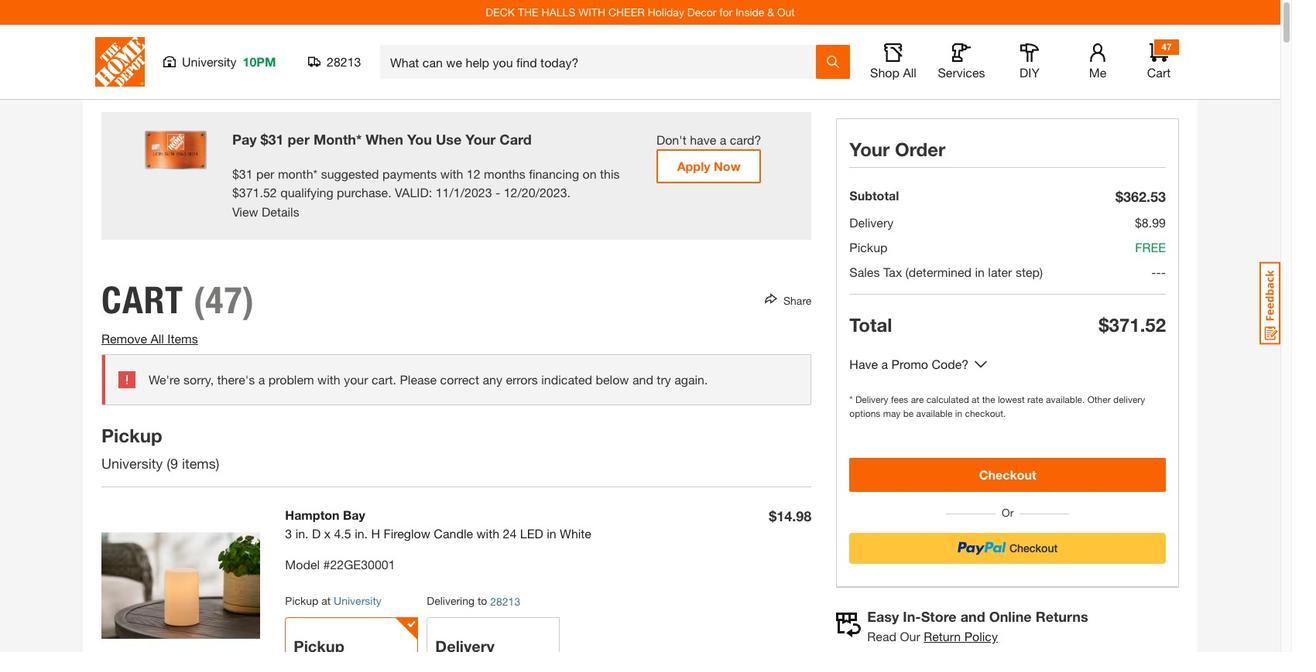 Task type: describe. For each thing, give the bounding box(es) containing it.
$14.98
[[769, 508, 812, 525]]

1 horizontal spatial your
[[850, 139, 890, 160]]

indicated
[[542, 373, 592, 387]]

apply
[[677, 159, 711, 173]]

university 10pm
[[182, 54, 276, 69]]

28213 inside 28213 button
[[327, 54, 361, 69]]

card
[[500, 131, 532, 148]]

shop all button
[[869, 43, 918, 81]]

in inside hampton bay 3 in. d x 4.5 in. h fireglow candle with 24 led in white
[[547, 527, 556, 542]]

the
[[518, 5, 539, 19]]

be
[[903, 408, 914, 420]]

$362.53
[[1116, 188, 1166, 205]]

correct
[[440, 373, 479, 387]]

$8.99
[[1135, 215, 1166, 230]]

rate
[[1028, 394, 1044, 406]]

item
[[182, 456, 209, 473]]

delivering
[[427, 595, 475, 608]]

0 horizontal spatial at
[[322, 595, 331, 608]]

free
[[1135, 240, 1166, 255]]

share link
[[777, 294, 812, 307]]

university for university ( 9 item s )
[[101, 456, 163, 473]]

cheer
[[609, 5, 645, 19]]

feedback link image
[[1260, 262, 1281, 345]]

0 horizontal spatial per
[[256, 166, 274, 181]]

calculated
[[927, 394, 969, 406]]

apply now
[[677, 159, 741, 173]]

(
[[167, 456, 170, 473]]

checkout
[[979, 468, 1037, 482]]

371.52 qualifying purchase. valid: 11/1/2023 - 12/20/2023. view details
[[232, 185, 571, 219]]

read
[[868, 630, 897, 644]]

problem
[[268, 373, 314, 387]]

the
[[982, 394, 996, 406]]

sales tax (determined in later step)
[[850, 265, 1043, 280]]

fees
[[891, 394, 909, 406]]

4.5
[[334, 527, 351, 542]]

* delivery fees are calculated at the lowest rate available. other delivery options may be available in checkout.
[[850, 394, 1146, 420]]

product image
[[101, 507, 260, 653]]

details
[[262, 205, 299, 219]]

step)
[[1016, 265, 1043, 280]]

easy
[[868, 609, 899, 626]]

1 vertical spatial $
[[232, 166, 239, 181]]

try
[[657, 373, 671, 387]]

we're sorry, there's a problem with your cart. please correct any errors indicated below and try again.
[[149, 373, 708, 387]]

white
[[560, 527, 592, 542]]

valid:
[[395, 185, 432, 199]]

---
[[1152, 265, 1166, 280]]

deck the halls with cheer holiday decor for inside & out
[[486, 5, 795, 19]]

diy
[[1020, 65, 1040, 80]]

0 vertical spatial in
[[975, 265, 985, 280]]

pay $ 31 per month* when you use your card
[[232, 131, 532, 148]]

and inside easy in-store and online returns read our return policy
[[961, 609, 986, 626]]

suggested
[[321, 166, 379, 181]]

to
[[478, 595, 487, 608]]

lowest
[[998, 394, 1025, 406]]

2 vertical spatial university
[[334, 595, 382, 608]]

What can we help you find today? search field
[[390, 46, 815, 78]]

subtotal
[[850, 188, 899, 203]]

options
[[850, 408, 881, 420]]

checkout.
[[965, 408, 1006, 420]]

errors
[[506, 373, 538, 387]]

presentation image
[[145, 131, 207, 170]]

your
[[344, 373, 368, 387]]

remove
[[101, 332, 147, 346]]

28213 link
[[490, 594, 521, 610]]

1 horizontal spatial with
[[440, 166, 463, 181]]

view
[[232, 205, 258, 219]]

model # 22ge30001
[[285, 558, 395, 573]]

don't
[[657, 132, 687, 147]]

0 vertical spatial per
[[288, 131, 310, 148]]

- inside the 371.52 qualifying purchase. valid: 11/1/2023 - 12/20/2023. view details
[[496, 185, 500, 199]]

have a promo code? link
[[850, 355, 969, 375]]

hampton bay 3 in. d x 4.5 in. h fireglow candle with 24 led in white
[[285, 508, 592, 542]]

47
[[1162, 41, 1172, 53]]

diy button
[[1005, 43, 1055, 81]]

card?
[[730, 132, 762, 147]]

1 vertical spatial 31
[[239, 166, 253, 181]]

the home depot logo image
[[95, 37, 145, 87]]

$371.52
[[1099, 314, 1166, 336]]

on
[[583, 166, 597, 181]]

pay
[[232, 131, 257, 148]]

)
[[216, 456, 219, 473]]

we're
[[149, 373, 180, 387]]

deck
[[486, 5, 515, 19]]

delivering to 28213
[[427, 595, 521, 609]]

at inside * delivery fees are calculated at the lowest rate available. other delivery options may be available in checkout.
[[972, 394, 980, 406]]

&
[[768, 5, 774, 19]]

(47)
[[193, 278, 255, 323]]

payments
[[383, 166, 437, 181]]

or
[[996, 506, 1020, 520]]

with
[[579, 5, 606, 19]]

hampton
[[285, 508, 340, 523]]

may
[[883, 408, 901, 420]]



Task type: locate. For each thing, give the bounding box(es) containing it.
0 horizontal spatial university
[[101, 456, 163, 473]]

11/1/2023
[[436, 185, 492, 199]]

a right the have
[[720, 132, 727, 147]]

months
[[484, 166, 526, 181]]

purchase.
[[337, 185, 392, 199]]

2 horizontal spatial pickup
[[850, 240, 888, 255]]

with left your
[[318, 373, 341, 387]]

0 vertical spatial university
[[182, 54, 237, 69]]

9
[[170, 456, 178, 473]]

0 vertical spatial 31
[[268, 131, 284, 148]]

2 in. from the left
[[355, 527, 368, 542]]

your
[[466, 131, 496, 148], [850, 139, 890, 160]]

out
[[777, 5, 795, 19]]

0 vertical spatial $
[[261, 131, 268, 148]]

$ 31 per month* suggested payments with 12
[[232, 166, 481, 181]]

shop
[[870, 65, 900, 80]]

in. left h
[[355, 527, 368, 542]]

1 vertical spatial with
[[318, 373, 341, 387]]

financing
[[529, 166, 579, 181]]

promo
[[892, 357, 928, 372]]

2 vertical spatial a
[[258, 373, 265, 387]]

apply now button
[[657, 149, 762, 184]]

with left 12 in the top left of the page
[[440, 166, 463, 181]]

and
[[633, 373, 654, 387], [961, 609, 986, 626]]

1 horizontal spatial 28213
[[490, 596, 521, 609]]

easy in-store and online returns read our return policy
[[868, 609, 1089, 644]]

don't have a card?
[[657, 132, 762, 147]]

1 horizontal spatial 31
[[268, 131, 284, 148]]

remove all items link
[[101, 332, 198, 346]]

a right there's
[[258, 373, 265, 387]]

per up month*
[[288, 131, 310, 148]]

$ up 371.52
[[232, 166, 239, 181]]

0 vertical spatial with
[[440, 166, 463, 181]]

all inside button
[[903, 65, 917, 80]]

and up policy
[[961, 609, 986, 626]]

per up 371.52
[[256, 166, 274, 181]]

all left items
[[151, 332, 164, 346]]

delivery down subtotal
[[850, 215, 894, 230]]

$ right pay
[[261, 131, 268, 148]]

me
[[1089, 65, 1107, 80]]

$
[[261, 131, 268, 148], [232, 166, 239, 181], [232, 185, 239, 199]]

and inside alert
[[633, 373, 654, 387]]

tax
[[883, 265, 902, 280]]

shop all
[[870, 65, 917, 80]]

below
[[596, 373, 629, 387]]

1 vertical spatial at
[[322, 595, 331, 608]]

checkout button
[[850, 458, 1166, 493]]

pickup up sales
[[850, 240, 888, 255]]

your right use
[[466, 131, 496, 148]]

pickup
[[850, 240, 888, 255], [101, 425, 162, 447], [285, 595, 319, 608]]

share
[[784, 294, 812, 307]]

cart
[[101, 278, 184, 323]]

1 vertical spatial 28213
[[490, 596, 521, 609]]

2 horizontal spatial with
[[477, 527, 500, 542]]

university left (
[[101, 456, 163, 473]]

3
[[285, 527, 292, 542]]

1 horizontal spatial in
[[955, 408, 963, 420]]

31 up 371.52
[[239, 166, 253, 181]]

2 horizontal spatial in
[[975, 265, 985, 280]]

fireglow
[[384, 527, 430, 542]]

have a promo code?
[[850, 357, 969, 372]]

your up subtotal
[[850, 139, 890, 160]]

this
[[600, 166, 620, 181]]

are
[[911, 394, 924, 406]]

delivery
[[1114, 394, 1146, 406]]

0 vertical spatial at
[[972, 394, 980, 406]]

candle
[[434, 527, 473, 542]]

0 horizontal spatial in
[[547, 527, 556, 542]]

all for shop
[[903, 65, 917, 80]]

2 vertical spatial pickup
[[285, 595, 319, 608]]

$ inside months financing on this $
[[232, 185, 239, 199]]

available.
[[1046, 394, 1085, 406]]

1 vertical spatial all
[[151, 332, 164, 346]]

2 horizontal spatial a
[[882, 357, 888, 372]]

-
[[496, 185, 500, 199], [1152, 265, 1157, 280], [1157, 265, 1161, 280], [1161, 265, 1166, 280]]

371.52
[[239, 185, 277, 199]]

*
[[850, 394, 853, 406]]

later
[[988, 265, 1012, 280]]

deck the halls with cheer holiday decor for inside & out link
[[486, 5, 795, 19]]

services
[[938, 65, 985, 80]]

31 right pay
[[268, 131, 284, 148]]

a inside alert
[[258, 373, 265, 387]]

x
[[324, 527, 331, 542]]

delivery inside * delivery fees are calculated at the lowest rate available. other delivery options may be available in checkout.
[[856, 394, 889, 406]]

pickup up "university ( 9 item s )"
[[101, 425, 162, 447]]

all right shop
[[903, 65, 917, 80]]

services button
[[937, 43, 987, 81]]

1 horizontal spatial at
[[972, 394, 980, 406]]

1 vertical spatial pickup
[[101, 425, 162, 447]]

2 vertical spatial in
[[547, 527, 556, 542]]

1 vertical spatial a
[[882, 357, 888, 372]]

0 horizontal spatial your
[[466, 131, 496, 148]]

1 vertical spatial university
[[101, 456, 163, 473]]

available
[[917, 408, 953, 420]]

university for university 10pm
[[182, 54, 237, 69]]

1 vertical spatial and
[[961, 609, 986, 626]]

university left 10pm
[[182, 54, 237, 69]]

0 vertical spatial 28213
[[327, 54, 361, 69]]

at left the
[[972, 394, 980, 406]]

delivery up options
[[856, 394, 889, 406]]

28213 inside 'delivering to 28213'
[[490, 596, 521, 609]]

your order
[[850, 139, 946, 160]]

in. right 3
[[296, 527, 309, 542]]

view details button
[[232, 203, 299, 222]]

have
[[850, 357, 878, 372]]

cart (47)
[[101, 278, 255, 323]]

in left later
[[975, 265, 985, 280]]

return
[[924, 630, 961, 644]]

1 vertical spatial delivery
[[856, 394, 889, 406]]

store
[[921, 609, 957, 626]]

qualifying
[[280, 185, 333, 199]]

28213
[[327, 54, 361, 69], [490, 596, 521, 609]]

1 horizontal spatial pickup
[[285, 595, 319, 608]]

cart.
[[372, 373, 397, 387]]

in right led
[[547, 527, 556, 542]]

1 horizontal spatial and
[[961, 609, 986, 626]]

with
[[440, 166, 463, 181], [318, 373, 341, 387], [477, 527, 500, 542]]

0 horizontal spatial with
[[318, 373, 341, 387]]

0 horizontal spatial 28213
[[327, 54, 361, 69]]

1 horizontal spatial university
[[182, 54, 237, 69]]

0 vertical spatial pickup
[[850, 240, 888, 255]]

1 vertical spatial in
[[955, 408, 963, 420]]

0 vertical spatial all
[[903, 65, 917, 80]]

0 vertical spatial a
[[720, 132, 727, 147]]

for
[[720, 5, 733, 19]]

1 horizontal spatial in.
[[355, 527, 368, 542]]

h
[[371, 527, 380, 542]]

$ up view
[[232, 185, 239, 199]]

decor
[[687, 5, 717, 19]]

0 horizontal spatial a
[[258, 373, 265, 387]]

0 vertical spatial and
[[633, 373, 654, 387]]

1 horizontal spatial per
[[288, 131, 310, 148]]

all
[[903, 65, 917, 80], [151, 332, 164, 346]]

again.
[[675, 373, 708, 387]]

in inside * delivery fees are calculated at the lowest rate available. other delivery options may be available in checkout.
[[955, 408, 963, 420]]

22ge30001
[[330, 558, 395, 573]]

0 horizontal spatial all
[[151, 332, 164, 346]]

1 horizontal spatial a
[[720, 132, 727, 147]]

at left 'university' 'button'
[[322, 595, 331, 608]]

pickup at university
[[285, 595, 382, 608]]

2 vertical spatial with
[[477, 527, 500, 542]]

28213 button
[[308, 54, 362, 70]]

pickup down model on the bottom of the page
[[285, 595, 319, 608]]

with inside alert
[[318, 373, 341, 387]]

a right have
[[882, 357, 888, 372]]

returns
[[1036, 609, 1089, 626]]

0 vertical spatial delivery
[[850, 215, 894, 230]]

delivery
[[850, 215, 894, 230], [856, 394, 889, 406]]

2 horizontal spatial university
[[334, 595, 382, 608]]

all for remove
[[151, 332, 164, 346]]

our
[[900, 630, 921, 644]]

university down 22ge30001
[[334, 595, 382, 608]]

we're sorry, there's a problem with your cart. please correct any errors indicated below and try again. alert
[[101, 355, 812, 406]]

other
[[1088, 394, 1111, 406]]

#
[[323, 558, 330, 573]]

online
[[989, 609, 1032, 626]]

with inside hampton bay 3 in. d x 4.5 in. h fireglow candle with 24 led in white
[[477, 527, 500, 542]]

0 horizontal spatial and
[[633, 373, 654, 387]]

you
[[407, 131, 432, 148]]

(determined
[[906, 265, 972, 280]]

2 vertical spatial $
[[232, 185, 239, 199]]

12
[[467, 166, 481, 181]]

0 horizontal spatial in.
[[296, 527, 309, 542]]

sorry,
[[184, 373, 214, 387]]

cart
[[1147, 65, 1171, 80]]

d
[[312, 527, 321, 542]]

1 vertical spatial per
[[256, 166, 274, 181]]

1 horizontal spatial all
[[903, 65, 917, 80]]

and left try in the bottom right of the page
[[633, 373, 654, 387]]

with left 24
[[477, 527, 500, 542]]

1 in. from the left
[[296, 527, 309, 542]]

in down the calculated
[[955, 408, 963, 420]]

0 horizontal spatial pickup
[[101, 425, 162, 447]]

12/20/2023.
[[504, 185, 571, 199]]

when
[[366, 131, 403, 148]]

0 horizontal spatial 31
[[239, 166, 253, 181]]

order
[[895, 139, 946, 160]]

university button
[[334, 595, 382, 608]]



Task type: vqa. For each thing, say whether or not it's contained in the screenshot.
'in' to the bottom
yes



